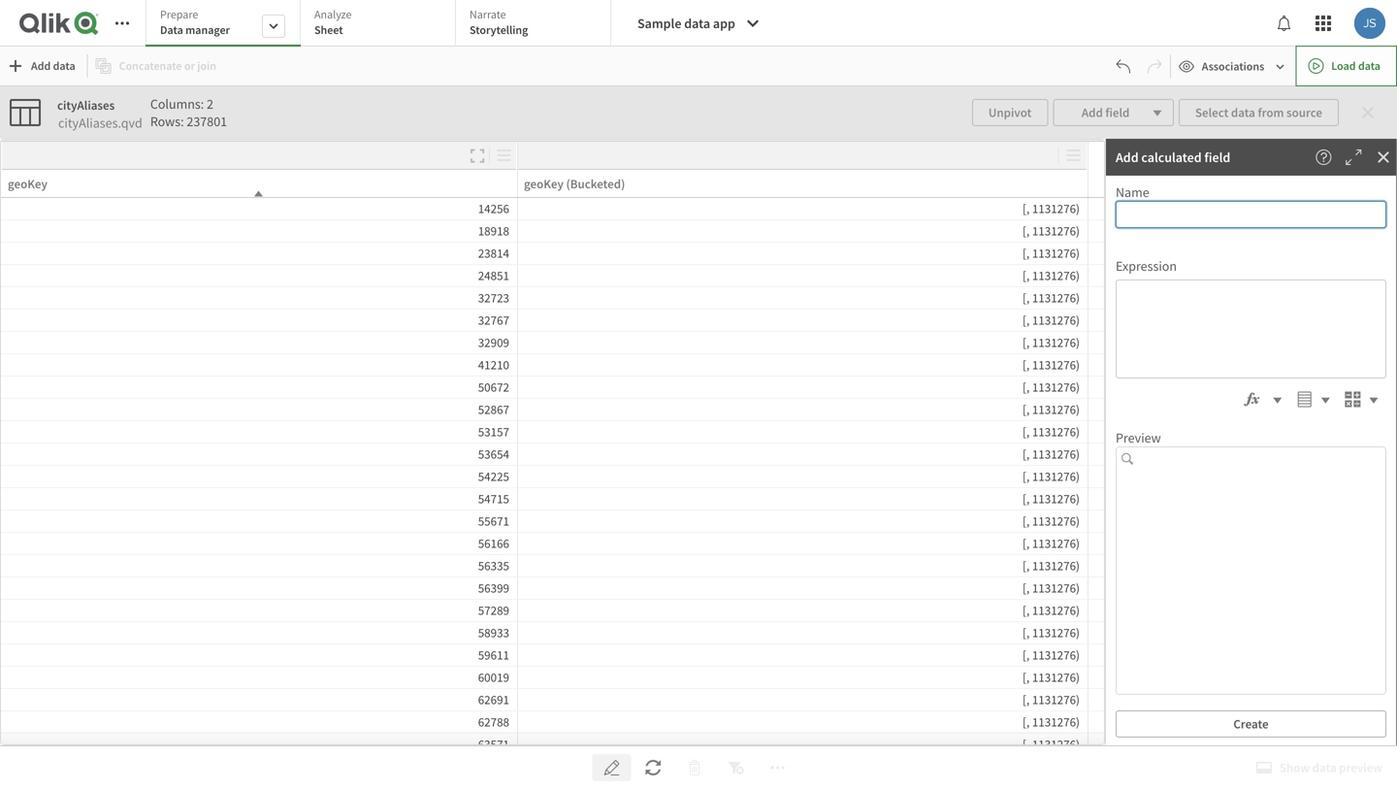 Task type: vqa. For each thing, say whether or not it's contained in the screenshot.
23th [, from the bottom of the Grid containing 14256
yes



Task type: locate. For each thing, give the bounding box(es) containing it.
preview down recommendations:
[[1221, 201, 1264, 217]]

0 horizontal spatial preview
[[1116, 429, 1162, 446]]

13 1131276) from the top
[[1033, 468, 1080, 484]]

11 [, from the top
[[1023, 424, 1030, 440]]

1 vertical spatial tables:
[[1201, 145, 1239, 162]]

7 [, from the top
[[1023, 334, 1030, 350]]

3 [, 1131276) from the top
[[1023, 245, 1080, 261]]

[, 1131276) for 14256
[[1023, 200, 1080, 216]]

24851
[[478, 267, 510, 283]]

[, 1131276) for 50672
[[1023, 379, 1080, 395]]

field image
[[1298, 388, 1313, 411]]

6 1131276) from the top
[[1033, 312, 1080, 328]]

0 horizontal spatial add
[[31, 58, 51, 73]]

2
[[207, 95, 214, 113], [1238, 165, 1245, 182]]

3
[[1194, 124, 1200, 142], [1242, 145, 1249, 162]]

3 1131276) from the top
[[1033, 245, 1080, 261]]

0 horizontal spatial 3
[[1194, 124, 1200, 142]]

tables: up unassociated
[[1153, 124, 1191, 142]]

more options image
[[769, 756, 787, 779]]

columns:
[[150, 95, 204, 113]]

1 [, 1131276) from the top
[[1023, 200, 1080, 216]]

add field button
[[1053, 99, 1174, 126]]

1 vertical spatial preview
[[1116, 429, 1162, 446]]

field up the total
[[1106, 104, 1130, 120]]

associations
[[1222, 96, 1301, 115]]

23 1131276) from the top
[[1033, 692, 1080, 708]]

19 [, 1131276) from the top
[[1023, 602, 1080, 618]]

add for add calculated field
[[1116, 149, 1139, 166]]

1131276) for 54225
[[1033, 468, 1080, 484]]

25 [, from the top
[[1023, 736, 1030, 752]]

was
[[409, 504, 432, 521]]

23814
[[478, 245, 510, 261]]

reload table from source image
[[645, 756, 662, 779]]

12 1131276) from the top
[[1033, 446, 1080, 462]]

citygeo:
[[1128, 276, 1174, 293]]

7 1131276) from the top
[[1033, 334, 1080, 350]]

0 horizontal spatial all
[[1267, 201, 1280, 217]]

show data preview
[[1280, 760, 1383, 776]]

tables: up recommendations:
[[1201, 145, 1239, 162]]

1 vertical spatial add
[[1082, 104, 1103, 120]]

data inside add data button
[[53, 58, 75, 73]]

5 1131276) from the top
[[1033, 290, 1080, 306]]

1131276)
[[1033, 200, 1080, 216], [1033, 223, 1080, 239], [1033, 245, 1080, 261], [1033, 267, 1080, 283], [1033, 290, 1080, 306], [1033, 312, 1080, 328], [1033, 334, 1080, 350], [1033, 357, 1080, 373], [1033, 379, 1080, 395], [1033, 401, 1080, 417], [1033, 424, 1080, 440], [1033, 446, 1080, 462], [1033, 468, 1080, 484], [1033, 491, 1080, 507], [1033, 513, 1080, 529], [1033, 535, 1080, 551], [1033, 558, 1080, 574], [1033, 580, 1080, 596], [1033, 602, 1080, 618], [1033, 625, 1080, 641], [1033, 647, 1080, 663], [1033, 669, 1080, 685], [1033, 692, 1080, 708], [1033, 714, 1080, 730], [1033, 736, 1080, 752]]

2 field menu image from the left
[[1066, 143, 1082, 168]]

[, for 62691
[[1023, 692, 1030, 708]]

5 [, from the top
[[1023, 290, 1030, 306]]

12 [, 1131276) from the top
[[1023, 446, 1080, 462]]

2 all from the left
[[1355, 201, 1369, 217]]

14 1131276) from the top
[[1033, 491, 1080, 507]]

add
[[31, 58, 51, 73], [1082, 104, 1103, 120], [1116, 149, 1139, 166]]

has
[[78, 504, 99, 521], [214, 504, 234, 521]]

1 horizontal spatial field
[[1205, 149, 1231, 166]]

1131276) for 62788
[[1033, 714, 1080, 730]]

56166
[[478, 535, 510, 551]]

20 [, 1131276) from the top
[[1023, 625, 1080, 641]]

23 [, 1131276) from the top
[[1023, 692, 1080, 708]]

17 [, from the top
[[1023, 558, 1030, 574]]

16 [, 1131276) from the top
[[1023, 535, 1080, 551]]

6 [, 1131276) from the top
[[1023, 312, 1080, 328]]

22 1131276) from the top
[[1033, 669, 1080, 685]]

2 horizontal spatial add
[[1116, 149, 1139, 166]]

1 has from the left
[[78, 504, 99, 521]]

9 [, 1131276) from the top
[[1023, 379, 1080, 395]]

narrate
[[470, 7, 506, 22]]

2 vertical spatial add
[[1116, 149, 1139, 166]]

0 vertical spatial 3
[[1194, 124, 1200, 142]]

data right load
[[1359, 58, 1381, 73]]

data inside load data button
[[1359, 58, 1381, 73]]

12 [, from the top
[[1023, 446, 1030, 462]]

0 vertical spatial preview
[[1221, 201, 1264, 217]]

1 horizontal spatial all
[[1355, 201, 1369, 217]]

2 1131276) from the top
[[1033, 223, 1080, 239]]

1131276) for 56399
[[1033, 580, 1080, 596]]

4 [, from the top
[[1023, 267, 1030, 283]]

23 [, from the top
[[1023, 692, 1030, 708]]

[, 1131276) for 55671
[[1023, 513, 1080, 529]]

[, 1131276) for 32767
[[1023, 312, 1080, 328]]

18 1131276) from the top
[[1033, 580, 1080, 596]]

14 [, 1131276) from the top
[[1023, 491, 1080, 507]]

table
[[46, 504, 75, 521]]

sample
[[638, 15, 682, 32]]

1 horizontal spatial 2
[[1238, 165, 1245, 182]]

1131276) for 62691
[[1033, 692, 1080, 708]]

None text field
[[50, 95, 143, 115], [1116, 201, 1387, 228], [50, 95, 143, 115], [1116, 201, 1387, 228]]

1131276) for 24851
[[1033, 267, 1080, 283]]

10 1131276) from the top
[[1033, 401, 1080, 417]]

show data preview button
[[1250, 754, 1390, 781]]

19 [, from the top
[[1023, 602, 1030, 618]]

load
[[1332, 58, 1356, 73]]

24 [, 1131276) from the top
[[1023, 714, 1080, 730]]

[, for 23814
[[1023, 245, 1030, 261]]

[, for 62788
[[1023, 714, 1030, 730]]

triangle top image
[[253, 191, 264, 203]]

all for apply all
[[1355, 201, 1369, 217]]

22 [, from the top
[[1023, 669, 1030, 685]]

list box
[[1117, 483, 1386, 512]]

[, for 59611
[[1023, 647, 1030, 663]]

grid containing 14256
[[1, 141, 1105, 789]]

20 [, from the top
[[1023, 625, 1030, 641]]

[, for 58933
[[1023, 625, 1030, 641]]

5 [, 1131276) from the top
[[1023, 290, 1080, 306]]

last
[[344, 504, 365, 521]]

1 vertical spatial field
[[1205, 149, 1231, 166]]

[, for 55671
[[1023, 513, 1030, 529]]

1 horizontal spatial 3
[[1242, 145, 1249, 162]]

1131276) for 63571
[[1033, 736, 1080, 752]]

25 1131276) from the top
[[1033, 736, 1080, 752]]

1 horizontal spatial field menu image
[[1066, 143, 1082, 168]]

1 horizontal spatial add
[[1082, 104, 1103, 120]]

4 1131276) from the top
[[1033, 267, 1080, 283]]

apply all
[[1322, 201, 1369, 217]]

22 [, 1131276) from the top
[[1023, 669, 1080, 685]]

associations button
[[1175, 51, 1292, 82]]

11 1131276) from the top
[[1033, 424, 1080, 440]]

15 [, 1131276) from the top
[[1023, 513, 1080, 529]]

1 [, from the top
[[1023, 200, 1030, 216]]

grid
[[1, 141, 1105, 789]]

all
[[1267, 201, 1280, 217], [1355, 201, 1369, 217]]

home image
[[1065, 98, 1080, 121]]

[, for 54225
[[1023, 468, 1030, 484]]

tab list
[[146, 0, 618, 49]]

13 [, 1131276) from the top
[[1023, 468, 1080, 484]]

9 1131276) from the top
[[1033, 379, 1080, 395]]

25 [, 1131276) from the top
[[1023, 736, 1080, 752]]

14 [, from the top
[[1023, 491, 1030, 507]]

24 1131276) from the top
[[1033, 714, 1080, 730]]

field right 'calculated'
[[1205, 149, 1231, 166]]

0 horizontal spatial tables:
[[1153, 124, 1191, 142]]

3 down recommended associations
[[1194, 124, 1200, 142]]

[, for 63571
[[1023, 736, 1030, 752]]

0 horizontal spatial field
[[1106, 104, 1130, 120]]

3 [, from the top
[[1023, 245, 1030, 261]]

1131276) for 56166
[[1033, 535, 1080, 551]]

None text field
[[2, 170, 516, 197], [518, 170, 1087, 197], [2, 170, 516, 197], [518, 170, 1087, 197]]

1 horizontal spatial preview
[[1221, 201, 1264, 217]]

the
[[322, 504, 341, 521]]

field menu image left press space to open search dialog box for [cityaliases.geokey] column. element
[[496, 143, 512, 168]]

0 vertical spatial field
[[1106, 104, 1130, 120]]

8 [, from the top
[[1023, 357, 1030, 373]]

1 field menu image from the left
[[496, 143, 512, 168]]

[, 1131276) for 62691
[[1023, 692, 1080, 708]]

add inside button
[[31, 58, 51, 73]]

1 horizontal spatial tables:
[[1201, 145, 1239, 162]]

data inside 'show data preview' 'button'
[[1313, 760, 1337, 776]]

tables:
[[1153, 124, 1191, 142], [1201, 145, 1239, 162]]

undo image
[[1116, 59, 1132, 74]]

sampledata.region_geoinfo
[[1202, 380, 1366, 398]]

3 down associations on the top right of the page
[[1242, 145, 1249, 162]]

17 [, 1131276) from the top
[[1023, 558, 1080, 574]]

1 horizontal spatial has
[[214, 504, 234, 521]]

18 [, from the top
[[1023, 580, 1030, 596]]

62788
[[478, 714, 510, 730]]

1131276) for 57289
[[1033, 602, 1080, 618]]

field menu image left press space to open search dialog box for =if([cityaliases.geokey] < 1131276, dual('[, 1131276)', 1),if([cityaliases.geokey] >= 1131276 and [cityaliases.geokey] < 2248296, dual('[1131276, 2248296)', 2),if([cityaliases.geokey] >= 2248296 and [cityaliases.geokey] < 3365316, dual('[2248296, 3365316)', 3),if([cityaliases.geokey] >= 3365316 and [cityaliases.geokey] < 4482336, dual('[3365316, 4482336)', 4),if([cityaliases.geokey] >= 4482336 and [cityaliases.geokey] < 5599356, dual('[4482336, 5599356)', 5),if([cityaliases.geokey] >= 5599356 and [cityaliases.geokey] < 6716376, dual('[5599356, 6716376)', 6),if([cityaliases.geokey] >= 6716376 and [cityaliases.geokey] < 7833396, dual('[6716376, 7833396)', 7),if([cityaliases.geokey] >= 7833396 and [cityaliases.geokey] < 8950416, dual('[7833396, 8950416)', 8),if([cityaliases.geokey] >= 8950416 and [cityaliases.geokey] < 10067436, dual('[8950416, 10067436)', 9),if([cityaliases.geokey] >= 10067436, dual('[10067436, )', 10))))))))))) column. element
[[1066, 143, 1082, 168]]

data
[[685, 15, 711, 32], [53, 58, 75, 73], [1359, 58, 1381, 73], [1313, 760, 1337, 776]]

2 [, from the top
[[1023, 223, 1030, 239]]

2 up preview all
[[1238, 165, 1245, 182]]

13 [, from the top
[[1023, 468, 1030, 484]]

63571
[[478, 736, 510, 752]]

create
[[1234, 716, 1269, 732]]

1131276) for 50672
[[1033, 379, 1080, 395]]

9 [, from the top
[[1023, 379, 1030, 395]]

show
[[1280, 760, 1310, 776]]

preview
[[1221, 201, 1264, 217], [1116, 429, 1162, 446]]

has left not
[[78, 504, 99, 521]]

1131276) for 53654
[[1033, 446, 1080, 462]]

add data button
[[4, 50, 83, 82]]

[, 1131276) for 52867
[[1023, 401, 1080, 417]]

53654
[[478, 446, 510, 462]]

help image
[[1349, 99, 1363, 112]]

press space to open search dialog box for [cityaliases.geokey] column. element
[[517, 141, 518, 198]]

done image
[[1360, 101, 1377, 124]]

1131276) for 52867
[[1033, 401, 1080, 417]]

[, 1131276)
[[1023, 200, 1080, 216], [1023, 223, 1080, 239], [1023, 245, 1080, 261], [1023, 267, 1080, 283], [1023, 290, 1080, 306], [1023, 312, 1080, 328], [1023, 334, 1080, 350], [1023, 357, 1080, 373], [1023, 379, 1080, 395], [1023, 401, 1080, 417], [1023, 424, 1080, 440], [1023, 446, 1080, 462], [1023, 468, 1080, 484], [1023, 491, 1080, 507], [1023, 513, 1080, 529], [1023, 535, 1080, 551], [1023, 558, 1080, 574], [1023, 580, 1080, 596], [1023, 602, 1080, 618], [1023, 625, 1080, 641], [1023, 647, 1080, 663], [1023, 669, 1080, 685], [1023, 692, 1080, 708], [1023, 714, 1080, 730], [1023, 736, 1080, 752]]

[, 1131276) for 24851
[[1023, 267, 1080, 283]]

*
[[10, 504, 16, 521]]

21 1131276) from the top
[[1033, 647, 1080, 663]]

0 vertical spatial add
[[31, 58, 51, 73]]

19 1131276) from the top
[[1033, 602, 1080, 618]]

10 [, from the top
[[1023, 401, 1030, 417]]

20 1131276) from the top
[[1033, 625, 1080, 641]]

4 [, 1131276) from the top
[[1023, 267, 1080, 283]]

15 1131276) from the top
[[1033, 513, 1080, 529]]

narrate storytelling
[[470, 7, 528, 37]]

citygeo.cityname_geoinfo
[[1176, 398, 1330, 415]]

2 has from the left
[[214, 504, 234, 521]]

all left apply
[[1267, 201, 1280, 217]]

tab list containing prepare
[[146, 0, 618, 49]]

1 vertical spatial 2
[[1238, 165, 1245, 182]]

17 1131276) from the top
[[1033, 558, 1080, 574]]

[,
[[1023, 200, 1030, 216], [1023, 223, 1030, 239], [1023, 245, 1030, 261], [1023, 267, 1030, 283], [1023, 290, 1030, 306], [1023, 312, 1030, 328], [1023, 334, 1030, 350], [1023, 357, 1030, 373], [1023, 379, 1030, 395], [1023, 401, 1030, 417], [1023, 424, 1030, 440], [1023, 446, 1030, 462], [1023, 468, 1030, 484], [1023, 491, 1030, 507], [1023, 513, 1030, 529], [1023, 535, 1030, 551], [1023, 558, 1030, 574], [1023, 580, 1030, 596], [1023, 602, 1030, 618], [1023, 625, 1030, 641], [1023, 647, 1030, 663], [1023, 669, 1030, 685], [1023, 692, 1030, 708], [1023, 714, 1030, 730], [1023, 736, 1030, 752]]

7 [, 1131276) from the top
[[1023, 334, 1080, 350]]

0 horizontal spatial has
[[78, 504, 99, 521]]

data left app
[[685, 15, 711, 32]]

1 all from the left
[[1267, 201, 1280, 217]]

all right apply
[[1355, 201, 1369, 217]]

18 [, 1131276) from the top
[[1023, 580, 1080, 596]]

preview inside button
[[1221, 201, 1264, 217]]

effects image
[[1065, 215, 1080, 238]]

8 [, 1131276) from the top
[[1023, 357, 1080, 373]]

this
[[18, 504, 43, 521]]

1131276) for 60019
[[1033, 669, 1080, 685]]

55671
[[478, 513, 510, 529]]

add data
[[31, 58, 75, 73]]

data inside sample data app button
[[685, 15, 711, 32]]

[, for 18918
[[1023, 223, 1030, 239]]

0 horizontal spatial 2
[[207, 95, 214, 113]]

data right show on the bottom right of page
[[1313, 760, 1337, 776]]

field
[[1106, 104, 1130, 120], [1205, 149, 1231, 166]]

15 [, from the top
[[1023, 513, 1030, 529]]

10 [, 1131276) from the top
[[1023, 401, 1080, 417]]

[, 1131276) for 62788
[[1023, 714, 1080, 730]]

32909
[[478, 334, 510, 350]]

21 [, from the top
[[1023, 647, 1030, 663]]

16 1131276) from the top
[[1033, 535, 1080, 551]]

2 right columns:
[[207, 95, 214, 113]]

16 [, from the top
[[1023, 535, 1030, 551]]

21 [, 1131276) from the top
[[1023, 647, 1080, 663]]

has right the or
[[214, 504, 234, 521]]

0 horizontal spatial field menu image
[[496, 143, 512, 168]]

24 [, from the top
[[1023, 714, 1030, 730]]

data up cityaliases.qvd
[[53, 58, 75, 73]]

add inside 'button'
[[1082, 104, 1103, 120]]

6 [, from the top
[[1023, 312, 1030, 328]]

help image
[[1317, 146, 1332, 169]]

0 vertical spatial 2
[[207, 95, 214, 113]]

toggle bottom image
[[1257, 756, 1272, 779]]

close image
[[1370, 99, 1384, 112]]

[, for 56399
[[1023, 580, 1030, 596]]

1 1131276) from the top
[[1033, 200, 1080, 216]]

field menu image
[[496, 143, 512, 168], [1066, 143, 1082, 168]]

8 1131276) from the top
[[1033, 357, 1080, 373]]

2 inside total tables: 3 unassociated tables: 3 recommendations: 2
[[1238, 165, 1245, 182]]

11 [, 1131276) from the top
[[1023, 424, 1080, 440]]

1131276) for 55671
[[1033, 513, 1080, 529]]

2 [, 1131276) from the top
[[1023, 223, 1080, 239]]

preview down cityname_geoinfo
[[1116, 429, 1162, 446]]



Task type: describe. For each thing, give the bounding box(es) containing it.
cityaliases.qvd
[[58, 114, 143, 132]]

[, 1131276) for 54225
[[1023, 468, 1080, 484]]

60019
[[478, 669, 510, 685]]

1131276) for 23814
[[1033, 245, 1080, 261]]

preview all button
[[1204, 196, 1297, 223]]

56399
[[478, 580, 510, 596]]

1131276) for 59611
[[1033, 647, 1080, 663]]

32767
[[478, 312, 510, 328]]

1131276) for 32767
[[1033, 312, 1080, 328]]

add for add data
[[31, 58, 51, 73]]

changed
[[237, 504, 287, 521]]

operators image
[[1346, 388, 1361, 411]]

14256
[[478, 200, 510, 216]]

delete this table image
[[686, 756, 704, 779]]

or
[[198, 504, 211, 521]]

time
[[368, 504, 395, 521]]

[, for 32723
[[1023, 290, 1030, 306]]

load data
[[1332, 58, 1381, 73]]

[, for 56166
[[1023, 535, 1030, 551]]

[, 1131276) for 32723
[[1023, 290, 1080, 306]]

grid inside recommended associations application
[[1, 141, 1105, 789]]

been
[[124, 504, 153, 521]]

[, for 14256
[[1023, 200, 1030, 216]]

59611
[[478, 647, 510, 663]]

associations
[[1202, 59, 1265, 74]]

not
[[101, 504, 121, 521]]

2 inside columns: 2 rows: 237801
[[207, 95, 214, 113]]

add field
[[1082, 104, 1130, 120]]

data for show
[[1313, 760, 1337, 776]]

recommended
[[1122, 96, 1219, 115]]

1131276) for 56335
[[1033, 558, 1080, 574]]

[, for 52867
[[1023, 401, 1030, 417]]

1131276) for 58933
[[1033, 625, 1080, 641]]

analyze
[[314, 7, 352, 22]]

[, for 54715
[[1023, 491, 1030, 507]]

[, for 60019
[[1023, 669, 1030, 685]]

[, 1131276) for 59611
[[1023, 647, 1080, 663]]

1131276) for 14256
[[1033, 200, 1080, 216]]

cityaliases: citygeo: citygeo.geokey
[[1128, 258, 1264, 293]]

stop editing this table image
[[603, 756, 621, 779]]

unassociated
[[1122, 145, 1199, 162]]

50672
[[478, 379, 510, 395]]

total
[[1122, 124, 1150, 142]]

data
[[160, 22, 183, 37]]

clear filters image
[[728, 756, 745, 779]]

data for add
[[53, 58, 75, 73]]

columns: 2 rows: 237801
[[150, 95, 227, 130]]

data for sample
[[685, 15, 711, 32]]

it
[[397, 504, 406, 521]]

1131276) for 32909
[[1033, 334, 1080, 350]]

1131276) for 41210
[[1033, 357, 1080, 373]]

* this table has not been loaded or has changed since the last time it was loaded.
[[10, 504, 478, 521]]

close image
[[1376, 146, 1392, 169]]

expand image
[[1346, 146, 1362, 169]]

cityaliases:
[[1128, 258, 1191, 276]]

recommended associations application
[[0, 0, 1398, 789]]

[, for 41210
[[1023, 357, 1030, 373]]

press space to open search dialog box for =if([cityaliases.geokey] < 1131276, dual('[, 1131276)', 1),if([cityaliases.geokey] >= 1131276 and [cityaliases.geokey] < 2248296, dual('[1131276, 2248296)', 2),if([cityaliases.geokey] >= 2248296 and [cityaliases.geokey] < 3365316, dual('[2248296, 3365316)', 3),if([cityaliases.geokey] >= 3365316 and [cityaliases.geokey] < 4482336, dual('[3365316, 4482336)', 4),if([cityaliases.geokey] >= 4482336 and [cityaliases.geokey] < 5599356, dual('[4482336, 5599356)', 5),if([cityaliases.geokey] >= 5599356 and [cityaliases.geokey] < 6716376, dual('[5599356, 6716376)', 6),if([cityaliases.geokey] >= 6716376 and [cityaliases.geokey] < 7833396, dual('[6716376, 7833396)', 7),if([cityaliases.geokey] >= 7833396 and [cityaliases.geokey] < 8950416, dual('[7833396, 8950416)', 8),if([cityaliases.geokey] >= 8950416 and [cityaliases.geokey] < 10067436, dual('[8950416, 10067436)', 9),if([cityaliases.geokey] >= 10067436, dual('[10067436, )', 10))))))))))) column. element
[[1088, 141, 1089, 198]]

name
[[1116, 183, 1150, 201]]

[, for 32909
[[1023, 334, 1030, 350]]

[, 1131276) for 56166
[[1023, 535, 1080, 551]]

rows:
[[150, 113, 184, 130]]

field inside 'button'
[[1106, 104, 1130, 120]]

18918
[[478, 223, 510, 239]]

manager
[[186, 22, 230, 37]]

sheet
[[314, 22, 343, 37]]

region_geoinfo- cityname_geoinfo sampledata.region_geoinfo citygeo.cityname_geoinfo
[[1128, 344, 1366, 415]]

41210
[[478, 357, 510, 373]]

tab list inside recommended associations application
[[146, 0, 618, 49]]

[, for 56335
[[1023, 558, 1030, 574]]

john smith image
[[1355, 8, 1386, 39]]

0 vertical spatial tables:
[[1153, 124, 1191, 142]]

loaded.
[[434, 504, 478, 521]]

[, for 24851
[[1023, 267, 1030, 283]]

56335
[[478, 558, 510, 574]]

57289
[[478, 602, 510, 618]]

[, 1131276) for 18918
[[1023, 223, 1080, 239]]

1 vertical spatial 3
[[1242, 145, 1249, 162]]

[, 1131276) for 56335
[[1023, 558, 1080, 574]]

[, 1131276) for 53157
[[1023, 424, 1080, 440]]

[, 1131276) for 57289
[[1023, 602, 1080, 618]]

preview all
[[1221, 201, 1280, 217]]

analyze sheet
[[314, 7, 352, 37]]

[, 1131276) for 53654
[[1023, 446, 1080, 462]]

recommended associations
[[1122, 96, 1301, 115]]

apply
[[1322, 201, 1353, 217]]

app
[[713, 15, 736, 32]]

prepare
[[160, 7, 198, 22]]

preview
[[1340, 760, 1383, 776]]

citygeo.geokey
[[1176, 276, 1264, 293]]

sample data app
[[638, 15, 736, 32]]

preview for preview
[[1116, 429, 1162, 446]]

all for preview all
[[1267, 201, 1280, 217]]

54715
[[478, 491, 510, 507]]

[, 1131276) for 32909
[[1023, 334, 1080, 350]]

54225
[[478, 468, 510, 484]]

1131276) for 32723
[[1033, 290, 1080, 306]]

zoom in image
[[1065, 130, 1080, 153]]

1131276) for 18918
[[1033, 223, 1080, 239]]

1131276) for 53157
[[1033, 424, 1080, 440]]

[, 1131276) for 63571
[[1023, 736, 1080, 752]]

list box inside recommended associations application
[[1117, 483, 1386, 512]]

sample data app button
[[626, 8, 773, 39]]

62691
[[478, 692, 510, 708]]

[, for 57289
[[1023, 602, 1030, 618]]

add calculated field
[[1116, 149, 1231, 166]]

237801
[[187, 113, 227, 130]]

1131276) for 54715
[[1033, 491, 1080, 507]]

[, 1131276) for 54715
[[1023, 491, 1080, 507]]

recommendations:
[[1122, 165, 1235, 182]]

[, for 53157
[[1023, 424, 1030, 440]]

expression
[[1116, 257, 1177, 275]]

since
[[289, 504, 319, 521]]

region_geoinfo-
[[1128, 344, 1225, 361]]

prepare data manager
[[160, 7, 230, 37]]

loaded
[[155, 504, 196, 521]]

[, 1131276) for 58933
[[1023, 625, 1080, 641]]

[, 1131276) for 23814
[[1023, 245, 1080, 261]]

apply all button
[[1305, 196, 1385, 223]]

32723
[[478, 290, 510, 306]]

[, for 32767
[[1023, 312, 1030, 328]]

[, 1131276) for 60019
[[1023, 669, 1080, 685]]

add for add field
[[1082, 104, 1103, 120]]

create button
[[1116, 710, 1387, 738]]

expression image
[[1245, 388, 1260, 411]]

[, for 53654
[[1023, 446, 1030, 462]]

preview for preview all
[[1221, 201, 1264, 217]]

52867
[[478, 401, 510, 417]]

calculated
[[1142, 149, 1202, 166]]

53157
[[478, 424, 510, 440]]

load data button
[[1296, 46, 1398, 86]]

total tables: 3 unassociated tables: 3 recommendations: 2
[[1122, 124, 1249, 182]]

[, 1131276) for 56399
[[1023, 580, 1080, 596]]

[, 1131276) for 41210
[[1023, 357, 1080, 373]]

58933
[[478, 625, 510, 641]]

storytelling
[[470, 22, 528, 37]]

zoom out image
[[1065, 162, 1080, 185]]

data for load
[[1359, 58, 1381, 73]]

cityname_geoinfo
[[1128, 361, 1238, 379]]

[, for 50672
[[1023, 379, 1030, 395]]



